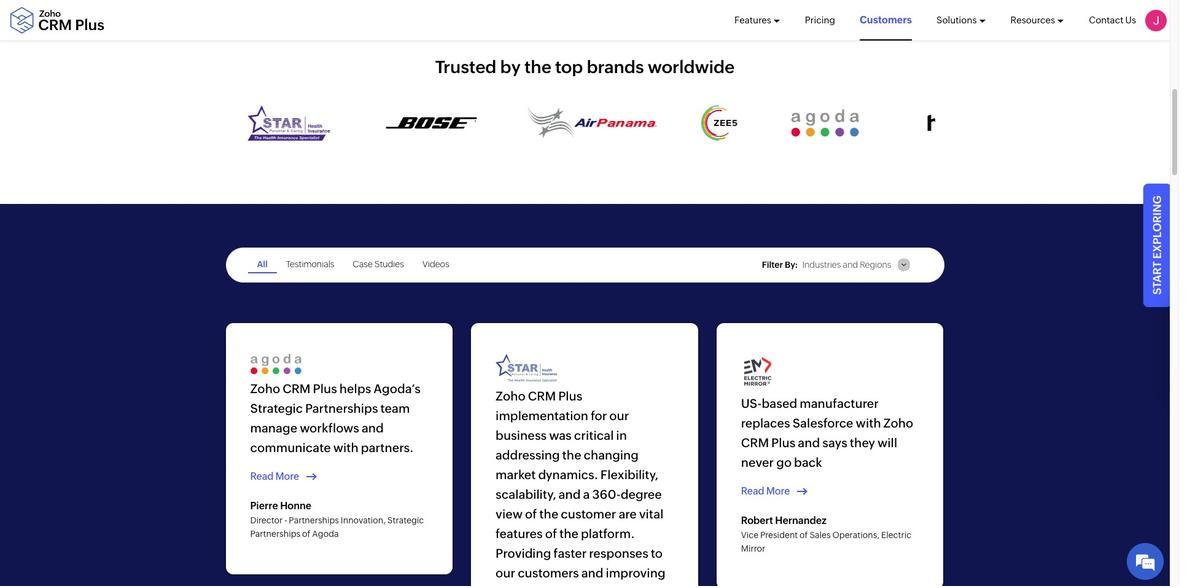Task type: vqa. For each thing, say whether or not it's contained in the screenshot.
contact us link
yes



Task type: describe. For each thing, give the bounding box(es) containing it.
in
[[616, 428, 627, 443]]

and down "faster"
[[582, 566, 604, 580]]

sales
[[810, 530, 831, 540]]

customers link
[[860, 0, 912, 41]]

the right by
[[525, 57, 552, 77]]

start exploring
[[1151, 196, 1164, 295]]

contact us
[[1089, 15, 1137, 25]]

with inside us-based manufacturer replaces salesforce with zoho crm plus and says they will never go back
[[856, 416, 882, 430]]

they
[[850, 435, 876, 450]]

communicate
[[250, 440, 331, 454]]

the up dynamics.
[[563, 448, 582, 462]]

innovation,
[[341, 515, 386, 525]]

workflows
[[300, 421, 359, 435]]

hernandez
[[776, 515, 827, 527]]

start
[[1151, 261, 1164, 295]]

director
[[250, 515, 283, 525]]

plus for helps
[[313, 381, 337, 395]]

testimonials
[[286, 259, 335, 269]]

platform.
[[581, 527, 635, 541]]

exploring
[[1151, 196, 1164, 259]]

zoho crm plus implementation for our business was critical in addressing the changing market dynamics. flexibility, scalability, and a 360-degree view of the customer are vital features of the platform. providing faster responses to our customers and improving customer satisfact
[[496, 389, 674, 586]]

faster
[[554, 546, 587, 560]]

salesforce
[[793, 416, 854, 430]]

view
[[496, 507, 523, 521]]

degree
[[621, 487, 662, 501]]

a
[[583, 487, 590, 501]]

will
[[878, 435, 898, 450]]

top
[[555, 57, 583, 77]]

pricing
[[805, 15, 836, 25]]

more for manage
[[276, 470, 299, 482]]

worldwide
[[648, 57, 735, 77]]

all
[[257, 259, 268, 269]]

zoho crmplus logo image
[[9, 7, 104, 34]]

read for zoho crm plus helps agoda's strategic partnerships team manage workflows and communicate with partners.
[[250, 470, 274, 482]]

electric
[[882, 530, 912, 540]]

manufacturer
[[800, 396, 879, 410]]

replaces
[[741, 416, 791, 430]]

and inside us-based manufacturer replaces salesforce with zoho crm plus and says they will never go back
[[798, 435, 820, 450]]

customers
[[518, 566, 579, 580]]

by
[[500, 57, 521, 77]]

trusted
[[435, 57, 497, 77]]

team
[[381, 401, 410, 415]]

plus for implementation
[[559, 389, 583, 403]]

resources
[[1011, 15, 1056, 25]]

1 vertical spatial customer
[[496, 586, 551, 586]]

resources link
[[1011, 1, 1065, 40]]

case studies
[[353, 259, 404, 269]]

james peterson image
[[1146, 10, 1167, 31]]

1 horizontal spatial our
[[610, 409, 629, 423]]

implementation
[[496, 409, 589, 423]]

responses
[[589, 546, 649, 560]]

manage
[[250, 421, 298, 435]]

by:
[[785, 260, 798, 270]]

brands
[[587, 57, 644, 77]]

vice
[[741, 530, 759, 540]]

are
[[619, 507, 637, 521]]

critical
[[574, 428, 614, 443]]

customers
[[860, 14, 912, 26]]

for
[[591, 409, 607, 423]]

us-based manufacturer replaces salesforce with zoho crm plus and says they will never go back
[[741, 396, 914, 469]]

improving
[[606, 566, 666, 580]]

1 vertical spatial partnerships
[[289, 515, 339, 525]]

helps
[[340, 381, 371, 395]]

strategic inside zoho crm plus helps agoda's strategic partnerships team manage workflows and communicate with partners.
[[250, 401, 303, 415]]

business
[[496, 428, 547, 443]]

regions
[[860, 260, 892, 270]]

crm for business
[[528, 389, 556, 403]]

robert hernandez vice president of sales operations, electric mirror
[[741, 515, 912, 554]]

market
[[496, 468, 536, 482]]

dynamics.
[[538, 468, 598, 482]]

case
[[353, 259, 373, 269]]

scalability,
[[496, 487, 556, 501]]

agoda's
[[374, 381, 421, 395]]

us
[[1126, 15, 1137, 25]]



Task type: locate. For each thing, give the bounding box(es) containing it.
go
[[777, 455, 792, 469]]

plus inside us-based manufacturer replaces salesforce with zoho crm plus and says they will never go back
[[772, 435, 796, 450]]

agoda
[[312, 529, 339, 539]]

1 vertical spatial read more
[[741, 485, 790, 497]]

strategic up manage
[[250, 401, 303, 415]]

solutions
[[937, 15, 977, 25]]

the down scalability, at the bottom left
[[540, 507, 559, 521]]

the
[[525, 57, 552, 77], [563, 448, 582, 462], [540, 507, 559, 521], [560, 527, 579, 541]]

pricing link
[[805, 1, 836, 40]]

0 horizontal spatial with
[[333, 440, 359, 454]]

changing
[[584, 448, 639, 462]]

of down scalability, at the bottom left
[[525, 507, 537, 521]]

with
[[856, 416, 882, 430], [333, 440, 359, 454]]

zoho up implementation
[[496, 389, 526, 403]]

0 vertical spatial read more
[[250, 470, 299, 482]]

crm inside zoho crm plus helps agoda's strategic partnerships team manage workflows and communicate with partners.
[[283, 381, 311, 395]]

0 vertical spatial partnerships
[[305, 401, 378, 415]]

zoho inside zoho crm plus helps agoda's strategic partnerships team manage workflows and communicate with partners.
[[250, 381, 280, 395]]

the up "faster"
[[560, 527, 579, 541]]

and
[[843, 260, 858, 270], [362, 421, 384, 435], [798, 435, 820, 450], [559, 487, 581, 501], [582, 566, 604, 580]]

0 horizontal spatial read more link
[[250, 470, 321, 484]]

read more up "pierre"
[[250, 470, 299, 482]]

strategic
[[250, 401, 303, 415], [388, 515, 424, 525]]

read more for us-based manufacturer replaces salesforce with zoho crm plus and says they will never go back
[[741, 485, 790, 497]]

zoho crm plus helps agoda's strategic partnerships team manage workflows and communicate with partners.
[[250, 381, 421, 454]]

contact us link
[[1089, 1, 1137, 40]]

trusted by the top brands worldwide
[[435, 57, 735, 77]]

more
[[276, 470, 299, 482], [767, 485, 790, 497]]

crm inside us-based manufacturer replaces salesforce with zoho crm plus and says they will never go back
[[741, 435, 769, 450]]

and up the "back"
[[798, 435, 820, 450]]

honne
[[280, 500, 312, 512]]

zoho
[[250, 381, 280, 395], [496, 389, 526, 403], [884, 416, 914, 430]]

our up the in
[[610, 409, 629, 423]]

flexibility,
[[601, 468, 659, 482]]

1 horizontal spatial zoho
[[496, 389, 526, 403]]

back
[[794, 455, 823, 469]]

2 vertical spatial partnerships
[[250, 529, 301, 539]]

to
[[651, 546, 663, 560]]

zoho up will
[[884, 416, 914, 430]]

0 horizontal spatial read
[[250, 470, 274, 482]]

0 horizontal spatial read more
[[250, 470, 299, 482]]

1 horizontal spatial read more link
[[741, 485, 812, 498]]

zoho inside us-based manufacturer replaces salesforce with zoho crm plus and says they will never go back
[[884, 416, 914, 430]]

-
[[285, 515, 287, 525]]

addressing
[[496, 448, 560, 462]]

1 vertical spatial read
[[741, 485, 765, 497]]

1 vertical spatial our
[[496, 566, 516, 580]]

zoho for zoho crm plus implementation for our business was critical in addressing the changing market dynamics. flexibility, scalability, and a 360-degree view of the customer are vital features of the platform. providing faster responses to our customers and improving customer satisfact
[[496, 389, 526, 403]]

partnerships up workflows
[[305, 401, 378, 415]]

0 horizontal spatial customer
[[496, 586, 551, 586]]

crm
[[283, 381, 311, 395], [528, 389, 556, 403], [741, 435, 769, 450]]

providing
[[496, 546, 551, 560]]

1 horizontal spatial plus
[[559, 389, 583, 403]]

studies
[[375, 259, 404, 269]]

2 horizontal spatial crm
[[741, 435, 769, 450]]

read more link down communicate
[[250, 470, 321, 484]]

pierre honne director - partnerships innovation, strategic partnerships of agoda
[[250, 500, 424, 539]]

1 horizontal spatial read
[[741, 485, 765, 497]]

plus inside zoho crm plus implementation for our business was critical in addressing the changing market dynamics. flexibility, scalability, and a 360-degree view of the customer are vital features of the platform. providing faster responses to our customers and improving customer satisfact
[[559, 389, 583, 403]]

1 vertical spatial strategic
[[388, 515, 424, 525]]

0 horizontal spatial our
[[496, 566, 516, 580]]

plus inside zoho crm plus helps agoda's strategic partnerships team manage workflows and communicate with partners.
[[313, 381, 337, 395]]

of left agoda
[[302, 529, 311, 539]]

0 vertical spatial more
[[276, 470, 299, 482]]

read more link for us-based manufacturer replaces salesforce with zoho crm plus and says they will never go back
[[741, 485, 812, 498]]

read more down never
[[741, 485, 790, 497]]

0 horizontal spatial zoho
[[250, 381, 280, 395]]

0 horizontal spatial plus
[[313, 381, 337, 395]]

1 horizontal spatial crm
[[528, 389, 556, 403]]

1 horizontal spatial strategic
[[388, 515, 424, 525]]

read more for zoho crm plus helps agoda's strategic partnerships team manage workflows and communicate with partners.
[[250, 470, 299, 482]]

operations,
[[833, 530, 880, 540]]

and up partners. on the bottom left
[[362, 421, 384, 435]]

0 vertical spatial strategic
[[250, 401, 303, 415]]

more down communicate
[[276, 470, 299, 482]]

filter by: industries and regions
[[762, 260, 892, 270]]

read more link
[[250, 470, 321, 484], [741, 485, 812, 498]]

read down never
[[741, 485, 765, 497]]

mirror
[[741, 544, 766, 554]]

customer down customers
[[496, 586, 551, 586]]

videos
[[423, 259, 449, 269]]

based
[[762, 396, 798, 410]]

of inside pierre honne director - partnerships innovation, strategic partnerships of agoda
[[302, 529, 311, 539]]

0 vertical spatial with
[[856, 416, 882, 430]]

0 horizontal spatial crm
[[283, 381, 311, 395]]

1 horizontal spatial read more
[[741, 485, 790, 497]]

more down go
[[767, 485, 790, 497]]

with down workflows
[[333, 440, 359, 454]]

filter
[[762, 260, 783, 270]]

2 horizontal spatial zoho
[[884, 416, 914, 430]]

read up "pierre"
[[250, 470, 274, 482]]

read for us-based manufacturer replaces salesforce with zoho crm plus and says they will never go back
[[741, 485, 765, 497]]

0 vertical spatial customer
[[561, 507, 617, 521]]

features
[[496, 527, 543, 541]]

crm for partnerships
[[283, 381, 311, 395]]

of up "faster"
[[545, 527, 557, 541]]

our
[[610, 409, 629, 423], [496, 566, 516, 580]]

never
[[741, 455, 774, 469]]

plus
[[313, 381, 337, 395], [559, 389, 583, 403], [772, 435, 796, 450]]

features link
[[735, 1, 781, 40]]

customer down a
[[561, 507, 617, 521]]

1 vertical spatial read more link
[[741, 485, 812, 498]]

crm inside zoho crm plus implementation for our business was critical in addressing the changing market dynamics. flexibility, scalability, and a 360-degree view of the customer are vital features of the platform. providing faster responses to our customers and improving customer satisfact
[[528, 389, 556, 403]]

plus up implementation
[[559, 389, 583, 403]]

2 horizontal spatial plus
[[772, 435, 796, 450]]

partnerships inside zoho crm plus helps agoda's strategic partnerships team manage workflows and communicate with partners.
[[305, 401, 378, 415]]

0 horizontal spatial more
[[276, 470, 299, 482]]

president
[[761, 530, 798, 540]]

zoho for zoho crm plus helps agoda's strategic partnerships team manage workflows and communicate with partners.
[[250, 381, 280, 395]]

plus left the helps
[[313, 381, 337, 395]]

pierre
[[250, 500, 278, 512]]

1 vertical spatial more
[[767, 485, 790, 497]]

0 vertical spatial read
[[250, 470, 274, 482]]

robert
[[741, 515, 773, 527]]

read more link for zoho crm plus helps agoda's strategic partnerships team manage workflows and communicate with partners.
[[250, 470, 321, 484]]

zoho inside zoho crm plus implementation for our business was critical in addressing the changing market dynamics. flexibility, scalability, and a 360-degree view of the customer are vital features of the platform. providing faster responses to our customers and improving customer satisfact
[[496, 389, 526, 403]]

of down hernandez
[[800, 530, 808, 540]]

strategic inside pierre honne director - partnerships innovation, strategic partnerships of agoda
[[388, 515, 424, 525]]

customer
[[561, 507, 617, 521], [496, 586, 551, 586]]

partnerships down director
[[250, 529, 301, 539]]

crm up manage
[[283, 381, 311, 395]]

360-
[[592, 487, 621, 501]]

1 horizontal spatial with
[[856, 416, 882, 430]]

solutions link
[[937, 1, 986, 40]]

was
[[549, 428, 572, 443]]

crm up implementation
[[528, 389, 556, 403]]

industries
[[803, 260, 841, 270]]

and inside filter by: industries and regions
[[843, 260, 858, 270]]

vital
[[639, 507, 664, 521]]

read more link down go
[[741, 485, 812, 498]]

more for plus
[[767, 485, 790, 497]]

features
[[735, 15, 772, 25]]

1 horizontal spatial more
[[767, 485, 790, 497]]

and inside zoho crm plus helps agoda's strategic partnerships team manage workflows and communicate with partners.
[[362, 421, 384, 435]]

and left a
[[559, 487, 581, 501]]

0 vertical spatial our
[[610, 409, 629, 423]]

partnerships up agoda
[[289, 515, 339, 525]]

us-
[[741, 396, 762, 410]]

contact
[[1089, 15, 1124, 25]]

1 vertical spatial with
[[333, 440, 359, 454]]

partnerships
[[305, 401, 378, 415], [289, 515, 339, 525], [250, 529, 301, 539]]

with inside zoho crm plus helps agoda's strategic partnerships team manage workflows and communicate with partners.
[[333, 440, 359, 454]]

zoho up manage
[[250, 381, 280, 395]]

0 vertical spatial read more link
[[250, 470, 321, 484]]

with up they
[[856, 416, 882, 430]]

says
[[823, 435, 848, 450]]

plus up go
[[772, 435, 796, 450]]

crm up never
[[741, 435, 769, 450]]

0 horizontal spatial strategic
[[250, 401, 303, 415]]

1 horizontal spatial customer
[[561, 507, 617, 521]]

our down providing
[[496, 566, 516, 580]]

of inside robert hernandez vice president of sales operations, electric mirror
[[800, 530, 808, 540]]

partners.
[[361, 440, 414, 454]]

and left regions
[[843, 260, 858, 270]]

strategic right innovation,
[[388, 515, 424, 525]]

read
[[250, 470, 274, 482], [741, 485, 765, 497]]



